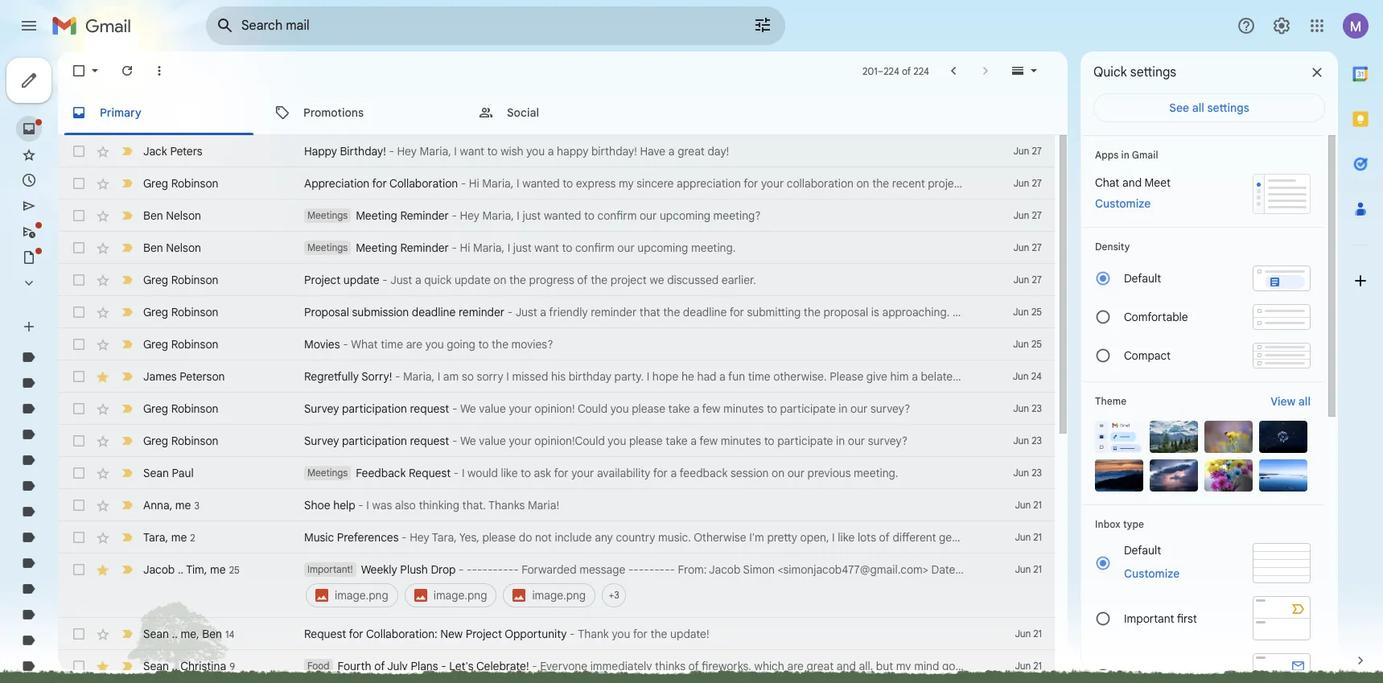 Task type: vqa. For each thing, say whether or not it's contained in the screenshot.
Solace
no



Task type: locate. For each thing, give the bounding box(es) containing it.
appreciation for collaboration - hi maria, i wanted to express my sincere appreciation for your collaboration on the recent project. it was a pleasure working with you.
[[304, 176, 1148, 191]]

image.png down forwarded
[[532, 588, 586, 603]]

1 survey from the top
[[304, 402, 339, 416]]

include
[[555, 530, 592, 545]]

23 for survey participation request - we value your opinion! could you please take a few minutes to participate in our survey?
[[1032, 402, 1042, 415]]

1 plush from the left
[[400, 563, 428, 577]]

day!
[[708, 144, 729, 159]]

5 row from the top
[[58, 264, 1055, 296]]

hey for maria,
[[397, 144, 417, 159]]

jun 24
[[1013, 370, 1042, 382]]

project right new at bottom
[[466, 627, 502, 641]]

2 jun 23 from the top
[[1014, 435, 1042, 447]]

image.png down important!
[[335, 588, 389, 603]]

customize button up the important
[[1115, 564, 1190, 584]]

please down hope
[[632, 402, 666, 416]]

meetings for hey
[[307, 209, 348, 221]]

0 vertical spatial message
[[1009, 369, 1055, 384]]

25 inside jacob .. tim , me 25
[[229, 564, 240, 576]]

hi for reminder
[[460, 241, 470, 255]]

1 vertical spatial value
[[479, 434, 506, 448]]

0 vertical spatial sean
[[143, 466, 169, 481]]

1 vertical spatial project
[[466, 627, 502, 641]]

advanced search options image
[[747, 9, 779, 41]]

+3
[[609, 589, 620, 601]]

unread
[[1124, 668, 1162, 683]]

5 27 from the top
[[1032, 274, 1042, 286]]

1 horizontal spatial reminder
[[591, 305, 637, 320]]

birthday!
[[340, 144, 386, 159]]

maria, for to
[[482, 176, 514, 191]]

subject:
[[1103, 563, 1145, 577]]

3 jun 27 from the top
[[1014, 209, 1042, 221]]

2 survey from the top
[[304, 434, 339, 448]]

maria, for want
[[473, 241, 505, 255]]

jun 27 for ben nelson
[[1014, 241, 1042, 254]]

hi for collaboration
[[469, 176, 479, 191]]

am
[[443, 369, 459, 384]]

27
[[1032, 145, 1042, 157], [1032, 177, 1042, 189], [1032, 209, 1042, 221], [1032, 241, 1042, 254], [1032, 274, 1042, 286]]

the left update!
[[651, 627, 668, 641]]

0 horizontal spatial drop
[[431, 563, 456, 577]]

navigation
[[0, 52, 193, 683]]

few down had
[[702, 402, 721, 416]]

0 horizontal spatial great
[[678, 144, 705, 159]]

deadline down discussed
[[683, 305, 727, 320]]

5 jun 21 from the top
[[1015, 660, 1042, 672]]

1 vertical spatial reminder
[[400, 241, 449, 255]]

main content
[[58, 52, 1323, 683]]

promotions tab
[[262, 90, 464, 135]]

0 vertical spatial wanted
[[522, 176, 560, 191]]

different
[[893, 530, 936, 545]]

thanks
[[489, 498, 525, 513]]

your left opinion!could
[[509, 434, 532, 448]]

3
[[194, 499, 200, 511]]

display density element
[[1095, 241, 1311, 253]]

deadline down quick
[[412, 305, 456, 320]]

1 jun 23 from the top
[[1014, 402, 1042, 415]]

2 jun 25 from the top
[[1013, 338, 1042, 350]]

2 meetings from the top
[[307, 241, 348, 254]]

0 vertical spatial reminder
[[400, 208, 449, 223]]

jun 23
[[1014, 402, 1042, 415], [1014, 435, 1042, 447], [1014, 467, 1042, 479]]

25 for movies - what time are you going to the movies?
[[1032, 338, 1042, 350]]

all right straight
[[1026, 659, 1037, 674]]

but
[[876, 659, 894, 674]]

tara
[[143, 530, 165, 544]]

0 vertical spatial 25
[[1032, 306, 1042, 318]]

me for 3
[[175, 498, 191, 512]]

8 row from the top
[[58, 361, 1103, 393]]

so
[[462, 369, 474, 384]]

working
[[1059, 176, 1099, 191]]

food
[[307, 660, 330, 672]]

value down sorry
[[479, 402, 506, 416]]

row down project
[[58, 296, 1143, 328]]

weekly
[[361, 563, 397, 577], [1147, 563, 1184, 577]]

1 vertical spatial sean
[[143, 627, 169, 641]]

0 vertical spatial jun 23
[[1014, 402, 1042, 415]]

of
[[577, 273, 588, 287], [879, 530, 890, 545], [374, 659, 385, 674], [689, 659, 699, 674]]

row down the his
[[58, 393, 1055, 425]]

toggle split pane mode image
[[1010, 63, 1026, 79]]

meetings inside meetings meeting reminder - hey maria, i just wanted to confirm our upcoming meeting?
[[307, 209, 348, 221]]

that
[[640, 305, 661, 320]]

1 horizontal spatial settings
[[1208, 101, 1250, 115]]

like
[[501, 466, 518, 481], [838, 530, 855, 545]]

1 greg from the top
[[143, 176, 168, 191]]

2 reminder from the top
[[400, 241, 449, 255]]

1 meetings from the top
[[307, 209, 348, 221]]

0 vertical spatial customize
[[1095, 196, 1151, 211]]

a
[[548, 144, 554, 159], [669, 144, 675, 159], [1003, 176, 1009, 191], [415, 273, 421, 287], [540, 305, 547, 320], [720, 369, 726, 384], [912, 369, 918, 384], [693, 402, 700, 416], [691, 434, 697, 448], [671, 466, 677, 481]]

weekly right subject:
[[1147, 563, 1184, 577]]

0 vertical spatial was
[[980, 176, 1000, 191]]

request up the shoe help - i was also thinking that. thanks maria!
[[409, 466, 451, 481]]

genres!
[[939, 530, 977, 545]]

.. for me
[[172, 627, 178, 641]]

1 vertical spatial we
[[460, 434, 476, 448]]

0 vertical spatial nelson
[[166, 208, 201, 223]]

1 horizontal spatial are
[[787, 659, 804, 674]]

1 21 from the top
[[1034, 499, 1042, 511]]

1 23 from the top
[[1032, 402, 1042, 415]]

movies
[[304, 337, 340, 352]]

newer image
[[946, 63, 962, 79]]

6 greg robinson from the top
[[143, 434, 218, 448]]

i right the help
[[367, 498, 369, 513]]

5 robinson from the top
[[171, 402, 218, 416]]

discussed
[[667, 273, 719, 287]]

1 vertical spatial hi
[[460, 241, 470, 255]]

0 vertical spatial survey
[[304, 402, 339, 416]]

cell inside row
[[304, 562, 1323, 610]]

want
[[460, 144, 485, 159], [535, 241, 559, 255]]

wanted
[[522, 176, 560, 191], [544, 208, 582, 223]]

reminder up quick
[[400, 241, 449, 255]]

1 sean from the top
[[143, 466, 169, 481]]

1 meeting from the top
[[356, 208, 397, 223]]

maria, up project update - just a quick update on the progress of the project we discussed earlier.
[[473, 241, 505, 255]]

you.
[[1126, 176, 1148, 191]]

plush down also
[[400, 563, 428, 577]]

1 horizontal spatial weekly
[[1147, 563, 1184, 577]]

1 robinson from the top
[[171, 176, 218, 191]]

maria, up meetings meeting reminder - hi maria, i just want to confirm our upcoming meeting.
[[483, 208, 514, 223]]

of right thinks
[[689, 659, 699, 674]]

settings inside button
[[1208, 101, 1250, 115]]

row
[[58, 135, 1055, 167], [58, 167, 1148, 200], [58, 200, 1055, 232], [58, 232, 1055, 264], [58, 264, 1055, 296], [58, 296, 1143, 328], [58, 328, 1055, 361], [58, 361, 1103, 393], [58, 393, 1055, 425], [58, 425, 1055, 457], [58, 457, 1055, 489], [58, 489, 1055, 522], [58, 522, 1055, 554], [58, 554, 1323, 618], [58, 618, 1055, 650], [58, 650, 1087, 683]]

settings right quick
[[1131, 64, 1177, 80]]

jacob down tara
[[143, 562, 175, 577]]

0 vertical spatial upcoming
[[660, 208, 711, 223]]

9 row from the top
[[58, 393, 1055, 425]]

value
[[479, 402, 506, 416], [479, 434, 506, 448]]

2023
[[1017, 563, 1043, 577]]

please up the availability
[[629, 434, 663, 448]]

wanted down the express
[[544, 208, 582, 223]]

reminder for hi
[[400, 241, 449, 255]]

him
[[891, 369, 909, 384]]

0 vertical spatial meeting
[[356, 208, 397, 223]]

0 horizontal spatial reminder
[[459, 305, 505, 320]]

2 nelson from the top
[[166, 241, 201, 255]]

1 vertical spatial default
[[1124, 543, 1162, 558]]

our down give
[[851, 402, 868, 416]]

default up time.
[[1124, 271, 1162, 286]]

are down submission
[[406, 337, 423, 352]]

survey down regretfully
[[304, 402, 339, 416]]

apps
[[1095, 149, 1119, 161]]

all inside "button"
[[1299, 394, 1311, 409]]

participate up previous
[[778, 434, 833, 448]]

1 horizontal spatial drop
[[1217, 563, 1242, 577]]

main content containing primary
[[58, 52, 1323, 683]]

25
[[1032, 306, 1042, 318], [1032, 338, 1042, 350], [229, 564, 240, 576]]

survey for survey participation request - we value your opinion!could you please take a few minutes to participate in our survey?
[[304, 434, 339, 448]]

1 default from the top
[[1124, 271, 1162, 286]]

7 row from the top
[[58, 328, 1055, 361]]

3 robinson from the top
[[171, 305, 218, 320]]

was right it
[[980, 176, 1000, 191]]

maria, down wish
[[482, 176, 514, 191]]

greg for proposal submission deadline reminder - just a friendly reminder that the deadline for submitting the proposal is approaching. please ensure it's completed on time.
[[143, 305, 168, 320]]

sean for sean paul
[[143, 466, 169, 481]]

for right the availability
[[653, 466, 668, 481]]

upcoming for meeting.
[[638, 241, 688, 255]]

.. for tim
[[178, 562, 184, 577]]

5 greg robinson from the top
[[143, 402, 218, 416]]

1 vertical spatial first
[[1164, 668, 1185, 683]]

0 vertical spatial just
[[523, 208, 541, 223]]

2 ben nelson from the top
[[143, 241, 201, 255]]

greg robinson for project update - just a quick update on the progress of the project we discussed earlier.
[[143, 273, 218, 287]]

all inside button
[[1193, 101, 1205, 115]]

6 row from the top
[[58, 296, 1143, 328]]

jun 25 for what time are you going to the movies?
[[1013, 338, 1042, 350]]

update!
[[670, 627, 710, 641]]

jun 27
[[1014, 145, 1042, 157], [1014, 177, 1042, 189], [1014, 209, 1042, 221], [1014, 241, 1042, 254], [1014, 274, 1042, 286]]

greg robinson for survey participation request - we value your opinion! could you please take a few minutes to participate in our survey?
[[143, 402, 218, 416]]

i down happy birthday! - hey maria, i want to wish you a happy birthday! have a great day! at the top
[[517, 176, 520, 191]]

1 vertical spatial just
[[513, 241, 532, 255]]

like right would
[[501, 466, 518, 481]]

0 horizontal spatial meeting.
[[691, 241, 736, 255]]

2 meeting from the top
[[356, 241, 397, 255]]

None search field
[[206, 6, 786, 45]]

4 greg from the top
[[143, 337, 168, 352]]

thinking
[[419, 498, 460, 513]]

main menu image
[[19, 16, 39, 35]]

16 row from the top
[[58, 650, 1087, 683]]

you
[[527, 144, 545, 159], [426, 337, 444, 352], [611, 402, 629, 416], [608, 434, 626, 448], [612, 627, 631, 641]]

2 vertical spatial all
[[1026, 659, 1037, 674]]

meeting for hi
[[356, 241, 397, 255]]

plush down inbox type element
[[1186, 563, 1214, 577]]

maria, up "collaboration"
[[420, 144, 451, 159]]

2 vertical spatial 25
[[229, 564, 240, 576]]

1 vertical spatial minutes
[[721, 434, 761, 448]]

.. left tim
[[178, 562, 184, 577]]

0 vertical spatial all
[[1193, 101, 1205, 115]]

14 row from the top
[[58, 554, 1323, 618]]

hi up project update - just a quick update on the progress of the project we discussed earlier.
[[460, 241, 470, 255]]

project up proposal
[[304, 273, 341, 287]]

0 horizontal spatial birthday
[[569, 369, 612, 384]]

11 row from the top
[[58, 457, 1055, 489]]

2
[[190, 532, 195, 544]]

6 greg from the top
[[143, 434, 168, 448]]

customize
[[1095, 196, 1151, 211], [1124, 567, 1180, 581]]

3 image.png from the left
[[532, 588, 586, 603]]

let's
[[449, 659, 474, 674]]

you up the availability
[[608, 434, 626, 448]]

0 horizontal spatial plush
[[400, 563, 428, 577]]

great left day!
[[678, 144, 705, 159]]

27 for peters
[[1032, 145, 1042, 157]]

greg robinson for survey participation request - we value your opinion!could you please take a few minutes to participate in our survey?
[[143, 434, 218, 448]]

just up project update - just a quick update on the progress of the project we discussed earlier.
[[513, 241, 532, 255]]

first for important first
[[1177, 611, 1198, 626]]

3 meetings from the top
[[307, 467, 348, 479]]

me.
[[1084, 369, 1103, 384]]

jacob .. tim , me 25
[[143, 562, 240, 577]]

2 sean from the top
[[143, 627, 169, 641]]

social tab
[[465, 90, 668, 135]]

row down birthday!
[[58, 167, 1148, 200]]

quick settings element
[[1094, 64, 1177, 93]]

tab list containing primary
[[58, 90, 1068, 135]]

3 greg robinson from the top
[[143, 305, 218, 320]]

1 horizontal spatial update
[[455, 273, 491, 287]]

we for we value your opinion! could you please take a few minutes to participate in our survey?
[[460, 402, 476, 416]]

robinson for survey participation request - we value your opinion!could you please take a few minutes to participate in our survey?
[[171, 434, 218, 448]]

view all button
[[1261, 392, 1321, 411]]

1 27 from the top
[[1032, 145, 1042, 157]]

2 greg from the top
[[143, 273, 168, 287]]

confirm down the express
[[598, 208, 637, 223]]

request for we value your opinion! could you please take a few minutes to participate in our survey?
[[410, 402, 449, 416]]

1 greg robinson from the top
[[143, 176, 218, 191]]

1 reminder from the top
[[400, 208, 449, 223]]

participation down sorry!
[[342, 402, 407, 416]]

my right but
[[896, 659, 912, 674]]

,
[[170, 498, 172, 512], [165, 530, 168, 544], [204, 562, 207, 577], [196, 627, 199, 641]]

0 vertical spatial great
[[678, 144, 705, 159]]

0 vertical spatial survey?
[[871, 402, 911, 416]]

drop left to:
[[1217, 563, 1242, 577]]

1 value from the top
[[479, 402, 506, 416]]

1 jun 27 from the top
[[1014, 145, 1042, 157]]

immediately
[[590, 659, 652, 674]]

cell containing weekly plush drop
[[304, 562, 1323, 610]]

1 vertical spatial survey
[[304, 434, 339, 448]]

are right which
[[787, 659, 804, 674]]

1 jun 25 from the top
[[1013, 306, 1042, 318]]

our
[[640, 208, 657, 223], [618, 241, 635, 255], [851, 402, 868, 416], [848, 434, 865, 448], [788, 466, 805, 481]]

for
[[372, 176, 387, 191], [744, 176, 758, 191], [730, 305, 744, 320], [554, 466, 569, 481], [653, 466, 668, 481], [349, 627, 364, 641], [633, 627, 648, 641]]

customize inside button
[[1124, 567, 1180, 581]]

13 row from the top
[[58, 522, 1055, 554]]

1 vertical spatial 25
[[1032, 338, 1042, 350]]

project
[[304, 273, 341, 287], [466, 627, 502, 641]]

me for ,
[[181, 627, 196, 641]]

1 vertical spatial ben nelson
[[143, 241, 201, 255]]

1 horizontal spatial time
[[748, 369, 771, 384]]

None checkbox
[[71, 63, 87, 79], [71, 143, 87, 159], [71, 175, 87, 192], [71, 240, 87, 256], [71, 304, 87, 320], [71, 401, 87, 417], [71, 433, 87, 449], [71, 465, 87, 481], [71, 497, 87, 514], [71, 530, 87, 546], [71, 562, 87, 578], [71, 63, 87, 79], [71, 143, 87, 159], [71, 175, 87, 192], [71, 240, 87, 256], [71, 304, 87, 320], [71, 401, 87, 417], [71, 433, 87, 449], [71, 465, 87, 481], [71, 497, 87, 514], [71, 530, 87, 546], [71, 562, 87, 578]]

1 horizontal spatial my
[[896, 659, 912, 674]]

search mail image
[[211, 11, 240, 40]]

1 participation from the top
[[342, 402, 407, 416]]

open,
[[800, 530, 829, 545]]

1 vertical spatial in
[[839, 402, 848, 416]]

0 horizontal spatial tab list
[[58, 90, 1068, 135]]

survey? down give
[[868, 434, 908, 448]]

default up subject:
[[1124, 543, 1162, 558]]

proposal
[[824, 305, 869, 320]]

was left also
[[372, 498, 392, 513]]

1 vertical spatial upcoming
[[638, 241, 688, 255]]

0 horizontal spatial weekly
[[361, 563, 397, 577]]

row down the opinion!
[[58, 425, 1055, 457]]

upcoming down appreciation
[[660, 208, 711, 223]]

time
[[381, 337, 403, 352], [748, 369, 771, 384]]

hey up "collaboration"
[[397, 144, 417, 159]]

want left wish
[[460, 144, 485, 159]]

2 deadline from the left
[[683, 305, 727, 320]]

1 vertical spatial participate
[[778, 434, 833, 448]]

1 request from the top
[[410, 402, 449, 416]]

0 horizontal spatial update
[[344, 273, 380, 287]]

like left 'lots'
[[838, 530, 855, 545]]

2 horizontal spatial image.png
[[532, 588, 586, 603]]

2 vertical spatial ..
[[172, 659, 178, 673]]

3 jun 21 from the top
[[1015, 563, 1042, 575]]

1 horizontal spatial all
[[1193, 101, 1205, 115]]

-
[[389, 144, 394, 159], [461, 176, 466, 191], [452, 208, 457, 223], [452, 241, 457, 255], [383, 273, 388, 287], [508, 305, 513, 320], [343, 337, 348, 352], [395, 369, 400, 384], [452, 402, 457, 416], [452, 434, 457, 448], [454, 466, 459, 481], [358, 498, 364, 513], [402, 530, 407, 545], [459, 563, 464, 577], [467, 563, 472, 577], [472, 563, 477, 577], [477, 563, 482, 577], [482, 563, 488, 577], [488, 563, 493, 577], [493, 563, 498, 577], [498, 563, 503, 577], [503, 563, 508, 577], [508, 563, 514, 577], [514, 563, 519, 577], [629, 563, 634, 577], [634, 563, 639, 577], [639, 563, 644, 577], [644, 563, 649, 577], [649, 563, 654, 577], [654, 563, 660, 577], [660, 563, 665, 577], [665, 563, 670, 577], [670, 563, 675, 577], [570, 627, 575, 641], [441, 659, 446, 674], [532, 659, 537, 674]]

4 27 from the top
[[1032, 241, 1042, 254]]

greg for survey participation request - we value your opinion! could you please take a few minutes to participate in our survey?
[[143, 402, 168, 416]]

row up update!
[[58, 554, 1323, 618]]

cell
[[304, 562, 1323, 610]]

settings image
[[1272, 16, 1292, 35]]

2 weekly from the left
[[1147, 563, 1184, 577]]

16,
[[1001, 563, 1014, 577]]

tab list
[[1338, 52, 1384, 625], [58, 90, 1068, 135]]

it's
[[1027, 305, 1042, 320]]

1 vertical spatial just
[[516, 305, 537, 320]]

0 vertical spatial time
[[381, 337, 403, 352]]

message inside cell
[[580, 563, 626, 577]]

just for wanted
[[523, 208, 541, 223]]

customize down "with"
[[1095, 196, 1151, 211]]

5 greg from the top
[[143, 402, 168, 416]]

support image
[[1237, 16, 1256, 35]]

row up not
[[58, 489, 1055, 522]]

0 vertical spatial customize button
[[1086, 194, 1161, 213]]

ben nelson
[[143, 208, 201, 223], [143, 241, 201, 255]]

first right the important
[[1177, 611, 1198, 626]]

4 jun 27 from the top
[[1014, 241, 1042, 254]]

greg for project update - just a quick update on the progress of the project we discussed earlier.
[[143, 273, 168, 287]]

goes
[[942, 659, 968, 674]]

0 vertical spatial meetings
[[307, 209, 348, 221]]

row up friendly
[[58, 264, 1055, 296]]

1 horizontal spatial want
[[535, 241, 559, 255]]

3 greg from the top
[[143, 305, 168, 320]]

0 horizontal spatial my
[[619, 176, 634, 191]]

1 vertical spatial jun 25
[[1013, 338, 1042, 350]]

1 row from the top
[[58, 135, 1055, 167]]

3 sean from the top
[[143, 659, 169, 673]]

2 request from the top
[[410, 434, 449, 448]]

me
[[175, 498, 191, 512], [171, 530, 187, 544], [210, 562, 226, 577], [181, 627, 196, 641]]

see
[[1170, 101, 1190, 115]]

help
[[333, 498, 356, 513]]

sean left paul
[[143, 466, 169, 481]]

please
[[953, 305, 987, 320], [830, 369, 864, 384]]

4 greg robinson from the top
[[143, 337, 218, 352]]

image.png
[[335, 588, 389, 603], [434, 588, 487, 603], [532, 588, 586, 603]]

meetings inside meetings feedback request - i would like to ask for your availability for a feedback session on our previous meeting.
[[307, 467, 348, 479]]

few
[[702, 402, 721, 416], [700, 434, 718, 448]]

4 21 from the top
[[1034, 628, 1042, 640]]

for up fourth
[[349, 627, 364, 641]]

to left wish
[[487, 144, 498, 159]]

our up previous
[[848, 434, 865, 448]]

update up submission
[[344, 273, 380, 287]]

country
[[616, 530, 656, 545]]

more image
[[151, 63, 167, 79]]

jacob
[[143, 562, 175, 577], [709, 563, 741, 577]]

jun 27 for greg robinson
[[1014, 274, 1042, 286]]

1 vertical spatial want
[[535, 241, 559, 255]]

music preferences - hey tara, yes, please do not include any country music. otherwise i'm pretty open, i like lots of different genres!
[[304, 530, 977, 545]]

meetings inside meetings meeting reminder - hi maria, i just want to confirm our upcoming meeting.
[[307, 241, 348, 254]]

settings right see
[[1208, 101, 1250, 115]]

fri,
[[961, 563, 977, 577]]

ask
[[534, 466, 551, 481]]

12 row from the top
[[58, 489, 1055, 522]]

me left 2
[[171, 530, 187, 544]]

2 participation from the top
[[342, 434, 407, 448]]

take up feedback
[[666, 434, 688, 448]]

greg
[[143, 176, 168, 191], [143, 273, 168, 287], [143, 305, 168, 320], [143, 337, 168, 352], [143, 402, 168, 416], [143, 434, 168, 448]]

time right "fun"
[[748, 369, 771, 384]]

greg for movies - what time are you going to the movies?
[[143, 337, 168, 352]]

None checkbox
[[71, 208, 87, 224], [71, 272, 87, 288], [71, 336, 87, 353], [71, 369, 87, 385], [71, 626, 87, 642], [71, 658, 87, 674], [71, 208, 87, 224], [71, 272, 87, 288], [71, 336, 87, 353], [71, 369, 87, 385], [71, 626, 87, 642], [71, 658, 87, 674]]

3 jun 23 from the top
[[1014, 467, 1042, 479]]

0 vertical spatial just
[[391, 273, 412, 287]]

hey for tara,
[[410, 530, 430, 545]]

1 vertical spatial confirm
[[575, 241, 615, 255]]

collaboration
[[390, 176, 458, 191]]

1 weekly from the left
[[361, 563, 397, 577]]

1 vertical spatial customize button
[[1115, 564, 1190, 584]]

meet
[[1145, 175, 1171, 190]]

chat
[[1095, 175, 1120, 190]]

0 horizontal spatial are
[[406, 337, 423, 352]]

message left from
[[1009, 369, 1055, 384]]

1 vertical spatial settings
[[1208, 101, 1250, 115]]

2 robinson from the top
[[171, 273, 218, 287]]

0 vertical spatial participation
[[342, 402, 407, 416]]

0 vertical spatial hi
[[469, 176, 479, 191]]

24
[[1032, 370, 1042, 382]]

survey up shoe
[[304, 434, 339, 448]]

please left give
[[830, 369, 864, 384]]

row containing jack peters
[[58, 135, 1055, 167]]

2 we from the top
[[460, 434, 476, 448]]

wanted up meetings meeting reminder - hey maria, i just wanted to confirm our upcoming meeting?
[[522, 176, 560, 191]]

i up meetings meeting reminder - hi maria, i just want to confirm our upcoming meeting.
[[517, 208, 520, 223]]

27 for robinson
[[1032, 274, 1042, 286]]

party.
[[615, 369, 644, 384]]

2 update from the left
[[455, 273, 491, 287]]

0 vertical spatial we
[[460, 402, 476, 416]]

2 greg robinson from the top
[[143, 273, 218, 287]]

25 down it's
[[1032, 338, 1042, 350]]

2 image.png from the left
[[434, 588, 487, 603]]

0 horizontal spatial all
[[1026, 659, 1037, 674]]

meeting
[[356, 208, 397, 223], [356, 241, 397, 255]]

hey left the tara,
[[410, 530, 430, 545]]

1 update from the left
[[344, 273, 380, 287]]

9
[[229, 660, 235, 672]]

birthday
[[569, 369, 612, 384], [963, 369, 1006, 384]]

1 horizontal spatial request
[[409, 466, 451, 481]]

0 horizontal spatial message
[[580, 563, 626, 577]]

0 vertical spatial want
[[460, 144, 485, 159]]

jun 25 up jun 24
[[1013, 338, 1042, 350]]

6 robinson from the top
[[171, 434, 218, 448]]

0 vertical spatial default
[[1124, 271, 1162, 286]]

0 vertical spatial 23
[[1032, 402, 1042, 415]]

sorry!
[[362, 369, 392, 384]]

view all
[[1271, 394, 1311, 409]]

in
[[1122, 149, 1130, 161], [839, 402, 848, 416], [836, 434, 845, 448]]

5 jun 27 from the top
[[1014, 274, 1042, 286]]

inbox type element
[[1095, 518, 1311, 530]]

1 we from the top
[[460, 402, 476, 416]]

drop down the tara,
[[431, 563, 456, 577]]

Search mail text field
[[241, 18, 708, 34]]

2 value from the top
[[479, 434, 506, 448]]

all inside "main content"
[[1026, 659, 1037, 674]]

1 vertical spatial jun 23
[[1014, 435, 1042, 447]]

1 reminder from the left
[[459, 305, 505, 320]]

happy
[[557, 144, 589, 159]]

robinson for movies - what time are you going to the movies?
[[171, 337, 218, 352]]

robinson for survey participation request - we value your opinion! could you please take a few minutes to participate in our survey?
[[171, 402, 218, 416]]

a left happy
[[548, 144, 554, 159]]

0 vertical spatial and
[[1123, 175, 1142, 190]]

0 vertical spatial value
[[479, 402, 506, 416]]

greg robinson for proposal submission deadline reminder - just a friendly reminder that the deadline for submitting the proposal is approaching. please ensure it's completed on time.
[[143, 305, 218, 320]]

tara,
[[432, 530, 457, 545]]

yes,
[[459, 530, 480, 545]]

which
[[755, 659, 785, 674]]

1 vertical spatial ..
[[172, 627, 178, 641]]

1 horizontal spatial deadline
[[683, 305, 727, 320]]

we for we value your opinion!could you please take a few minutes to participate in our survey?
[[460, 434, 476, 448]]

4 robinson from the top
[[171, 337, 218, 352]]

sean up sean .. christina 9 on the left bottom
[[143, 627, 169, 641]]



Task type: describe. For each thing, give the bounding box(es) containing it.
1 vertical spatial are
[[787, 659, 804, 674]]

his
[[551, 369, 566, 384]]

0 vertical spatial please
[[632, 402, 666, 416]]

robinson for project update - just a quick update on the progress of the project we discussed earlier.
[[171, 273, 218, 287]]

on right collaboration
[[857, 176, 870, 191]]

1 vertical spatial take
[[666, 434, 688, 448]]

i left hope
[[647, 369, 650, 384]]

4 jun 21 from the top
[[1015, 628, 1042, 640]]

0 horizontal spatial request
[[304, 627, 346, 641]]

.. for christina
[[172, 659, 178, 673]]

the right that
[[663, 305, 680, 320]]

0 vertical spatial few
[[702, 402, 721, 416]]

tim
[[186, 562, 204, 577]]

our left previous
[[788, 466, 805, 481]]

reminder for hey
[[400, 208, 449, 223]]

fun
[[728, 369, 745, 384]]

at
[[1046, 563, 1056, 577]]

could
[[578, 402, 608, 416]]

and inside row
[[837, 659, 856, 674]]

0 vertical spatial settings
[[1131, 64, 1177, 80]]

theme
[[1095, 395, 1127, 407]]

gmail
[[1132, 149, 1159, 161]]

me right tim
[[210, 562, 226, 577]]

you right thank
[[612, 627, 631, 641]]

proposal
[[304, 305, 349, 320]]

request for collaboration: new project opportunity - thank you for the update!
[[304, 627, 710, 641]]

approaching.
[[882, 305, 950, 320]]

meetings meeting reminder - hi maria, i just want to confirm our upcoming meeting.
[[307, 241, 736, 255]]

0 vertical spatial like
[[501, 466, 518, 481]]

anna
[[143, 498, 170, 512]]

5 21 from the top
[[1034, 660, 1042, 672]]

a left friendly
[[540, 305, 547, 320]]

movies?
[[512, 337, 553, 352]]

sean .. me , ben 14
[[143, 627, 235, 641]]

you right could
[[611, 402, 629, 416]]

celebrate!
[[476, 659, 529, 674]]

robinson for appreciation for collaboration - hi maria, i wanted to express my sincere appreciation for your collaboration on the recent project. it was a pleasure working with you.
[[171, 176, 218, 191]]

0 vertical spatial participate
[[780, 402, 836, 416]]

james
[[143, 369, 177, 384]]

happy
[[304, 144, 337, 159]]

maria, left am
[[403, 369, 435, 384]]

christina
[[180, 659, 226, 673]]

fireworks,
[[702, 659, 752, 674]]

jun 23 for we value your opinion! could you please take a few minutes to participate in our survey?
[[1014, 402, 1042, 415]]

a left pleasure
[[1003, 176, 1009, 191]]

0 vertical spatial please
[[953, 305, 987, 320]]

confirm for wanted
[[598, 208, 637, 223]]

comfortable
[[1124, 310, 1188, 324]]

first for unread first
[[1164, 668, 1185, 683]]

for right ask
[[554, 466, 569, 481]]

1 ben nelson from the top
[[143, 208, 201, 223]]

1 vertical spatial hey
[[460, 208, 480, 223]]

i right sorry
[[506, 369, 509, 384]]

time.
[[1118, 305, 1143, 320]]

tab list inside "main content"
[[58, 90, 1068, 135]]

1 vertical spatial like
[[838, 530, 855, 545]]

social
[[507, 105, 539, 120]]

2 vertical spatial in
[[836, 434, 845, 448]]

25 for proposal submission deadline reminder - just a friendly reminder that the deadline for submitting the proposal is approaching. please ensure it's completed on time.
[[1032, 306, 1042, 318]]

greg for appreciation for collaboration - hi maria, i wanted to express my sincere appreciation for your collaboration on the recent project. it was a pleasure working with you.
[[143, 176, 168, 191]]

your down missed
[[509, 402, 532, 416]]

for up the meeting?
[[744, 176, 758, 191]]

a right have
[[669, 144, 675, 159]]

survey for survey participation request - we value your opinion! could you please take a few minutes to participate in our survey?
[[304, 402, 339, 416]]

also
[[395, 498, 416, 513]]

15 row from the top
[[58, 618, 1055, 650]]

27 for nelson
[[1032, 241, 1042, 254]]

1 vertical spatial wanted
[[544, 208, 582, 223]]

0 vertical spatial meeting.
[[691, 241, 736, 255]]

session
[[731, 466, 769, 481]]

james peterson
[[143, 369, 225, 384]]

2 birthday from the left
[[963, 369, 1006, 384]]

greg robinson for appreciation for collaboration - hi maria, i wanted to express my sincere appreciation for your collaboration on the recent project. it was a pleasure working with you.
[[143, 176, 218, 191]]

completed
[[1045, 305, 1099, 320]]

1 vertical spatial few
[[700, 434, 718, 448]]

to right straight
[[1013, 659, 1023, 674]]

the left project
[[591, 273, 608, 287]]

2 vertical spatial please
[[482, 530, 516, 545]]

2 plush from the left
[[1186, 563, 1214, 577]]

appreciation
[[304, 176, 370, 191]]

i'm
[[749, 530, 764, 545]]

inbox
[[1095, 518, 1121, 530]]

meetings for i
[[307, 467, 348, 479]]

density
[[1095, 241, 1130, 253]]

opinion!could
[[535, 434, 605, 448]]

maria, for wanted
[[483, 208, 514, 223]]

the left food!
[[1040, 659, 1057, 674]]

proposal submission deadline reminder - just a friendly reminder that the deadline for submitting the proposal is approaching. please ensure it's completed on time.
[[304, 305, 1143, 320]]

value for we value your opinion! could you please take a few minutes to participate in our survey?
[[479, 402, 506, 416]]

2 jun 27 from the top
[[1014, 177, 1042, 189]]

any
[[595, 530, 613, 545]]

customize button for chat and meet
[[1086, 194, 1161, 213]]

0 horizontal spatial project
[[304, 273, 341, 287]]

1 vertical spatial please
[[629, 434, 663, 448]]

see all settings
[[1170, 101, 1250, 115]]

row containing sean paul
[[58, 457, 1055, 489]]

0 horizontal spatial please
[[830, 369, 864, 384]]

participation for survey participation request - we value your opinion!could you please take a few minutes to participate in our survey?
[[342, 434, 407, 448]]

jun 25 for just a friendly reminder that the deadline for submitting the proposal is approaching. please ensure it's completed on time.
[[1013, 306, 1042, 318]]

meetings meeting reminder - hey maria, i just wanted to confirm our upcoming meeting?
[[307, 208, 761, 223]]

a left quick
[[415, 273, 421, 287]]

theme element
[[1095, 394, 1127, 410]]

for down earlier.
[[730, 305, 744, 320]]

23 for survey participation request - we value your opinion!could you please take a few minutes to participate in our survey?
[[1032, 435, 1042, 447]]

the down meetings meeting reminder - hi maria, i just want to confirm our upcoming meeting.
[[509, 273, 526, 287]]

greg robinson for movies - what time are you going to the movies?
[[143, 337, 218, 352]]

our up project
[[618, 241, 635, 255]]

0 horizontal spatial jacob
[[143, 562, 175, 577]]

your left collaboration
[[761, 176, 784, 191]]

submission
[[352, 305, 409, 320]]

otherwise.
[[774, 369, 827, 384]]

on left time.
[[1102, 305, 1115, 320]]

robinson for proposal submission deadline reminder - just a friendly reminder that the deadline for submitting the proposal is approaching. please ensure it's completed on time.
[[171, 305, 218, 320]]

greg for survey participation request - we value your opinion!could you please take a few minutes to participate in our survey?
[[143, 434, 168, 448]]

3 27 from the top
[[1032, 209, 1042, 221]]

ensure
[[990, 305, 1024, 320]]

to right going
[[478, 337, 489, 352]]

2 21 from the top
[[1034, 531, 1042, 543]]

1 vertical spatial great
[[807, 659, 834, 674]]

to down otherwise. at the right of the page
[[767, 402, 777, 416]]

previous
[[808, 466, 851, 481]]

all,
[[859, 659, 874, 674]]

1 jun 21 from the top
[[1015, 499, 1042, 511]]

sean .. christina 9
[[143, 659, 235, 673]]

2 jun 21 from the top
[[1015, 531, 1042, 543]]

july
[[387, 659, 408, 674]]

of right progress
[[577, 273, 588, 287]]

sean for sean .. me , ben 14
[[143, 627, 169, 641]]

1 vertical spatial meeting.
[[854, 466, 899, 481]]

+3 button
[[609, 588, 620, 604]]

1 vertical spatial survey?
[[868, 434, 908, 448]]

customize inside chat and meet customize
[[1095, 196, 1151, 211]]

opinion!
[[535, 402, 575, 416]]

the left proposal
[[804, 305, 821, 320]]

3 23 from the top
[[1032, 467, 1042, 479]]

project
[[611, 273, 647, 287]]

confirm for want
[[575, 241, 615, 255]]

i up "collaboration"
[[454, 144, 457, 159]]

i up project update - just a quick update on the progress of the project we discussed earlier.
[[508, 241, 511, 255]]

from
[[1057, 369, 1081, 384]]

row containing james peterson
[[58, 361, 1103, 393]]

quick settings
[[1094, 64, 1177, 80]]

3 21 from the top
[[1034, 563, 1042, 575]]

1 horizontal spatial message
[[1009, 369, 1055, 384]]

row containing tara
[[58, 522, 1055, 554]]

jack
[[143, 144, 167, 159]]

to left ask
[[521, 466, 531, 481]]

thinks
[[655, 659, 686, 674]]

primary
[[100, 105, 141, 120]]

of right 'lots'
[[879, 530, 890, 545]]

jun 27 for jack peters
[[1014, 145, 1042, 157]]

our down 'sincere'
[[640, 208, 657, 223]]

<timburton1
[[1262, 563, 1323, 577]]

sean for sean .. christina 9
[[143, 659, 169, 673]]

participation for survey participation request - we value your opinion! could you please take a few minutes to participate in our survey?
[[342, 402, 407, 416]]

primary tab
[[58, 90, 260, 135]]

1 birthday from the left
[[569, 369, 612, 384]]

of left july
[[374, 659, 385, 674]]

10 row from the top
[[58, 425, 1055, 457]]

2 27 from the top
[[1032, 177, 1042, 189]]

you left going
[[426, 337, 444, 352]]

anna , me 3
[[143, 498, 200, 512]]

1 horizontal spatial tab list
[[1338, 52, 1384, 625]]

4 row from the top
[[58, 232, 1055, 264]]

on right session
[[772, 466, 785, 481]]

to down the express
[[584, 208, 595, 223]]

i left would
[[462, 466, 465, 481]]

sorry
[[477, 369, 504, 384]]

1 vertical spatial ben
[[143, 241, 163, 255]]

compact
[[1124, 349, 1171, 363]]

to:
[[1245, 563, 1260, 577]]

and inside chat and meet customize
[[1123, 175, 1142, 190]]

0 vertical spatial ben
[[143, 208, 163, 223]]

1 nelson from the top
[[166, 208, 201, 223]]

apps in gmail
[[1095, 149, 1159, 161]]

i left am
[[438, 369, 440, 384]]

request for we value your opinion!could you please take a few minutes to participate in our survey?
[[410, 434, 449, 448]]

on down meetings meeting reminder - hi maria, i just want to confirm our upcoming meeting.
[[494, 273, 507, 287]]

with
[[1102, 176, 1123, 191]]

maria!
[[528, 498, 559, 513]]

2 row from the top
[[58, 167, 1148, 200]]

3 row from the top
[[58, 200, 1055, 232]]

0 vertical spatial my
[[619, 176, 634, 191]]

i right open,
[[832, 530, 835, 545]]

had
[[697, 369, 717, 384]]

refresh image
[[119, 63, 135, 79]]

just for want
[[513, 241, 532, 255]]

to up progress
[[562, 241, 573, 255]]

promotions
[[303, 105, 364, 120]]

unread first
[[1124, 668, 1185, 683]]

0 horizontal spatial want
[[460, 144, 485, 159]]

all for view
[[1299, 394, 1311, 409]]

thank
[[578, 627, 609, 641]]

the left movies?
[[492, 337, 509, 352]]

0 vertical spatial minutes
[[724, 402, 764, 416]]

a left feedback
[[671, 466, 677, 481]]

everyone
[[540, 659, 588, 674]]

value for we value your opinion!could you please take a few minutes to participate in our survey?
[[479, 434, 506, 448]]

1 image.png from the left
[[335, 588, 389, 603]]

gmail image
[[52, 10, 139, 42]]

row containing jacob
[[58, 554, 1323, 618]]

0 vertical spatial are
[[406, 337, 423, 352]]

1 vertical spatial was
[[372, 498, 392, 513]]

0 horizontal spatial time
[[381, 337, 403, 352]]

it
[[970, 176, 977, 191]]

a left "fun"
[[720, 369, 726, 384]]

3:03
[[1059, 563, 1081, 577]]

friendly
[[549, 305, 588, 320]]

paul
[[172, 466, 194, 481]]

not
[[535, 530, 552, 545]]

upcoming for meeting?
[[660, 208, 711, 223]]

me for 2
[[171, 530, 187, 544]]

customize button for default
[[1115, 564, 1190, 584]]

1 horizontal spatial jacob
[[709, 563, 741, 577]]

jun 23 for we value your opinion!could you please take a few minutes to participate in our survey?
[[1014, 435, 1042, 447]]

1 deadline from the left
[[412, 305, 456, 320]]

1 horizontal spatial was
[[980, 176, 1000, 191]]

a down regretfully sorry! - maria, i am so sorry i missed his birthday party. i hope he had a fun time otherwise. please give him a belated birthday message from me. on the bottom of page
[[693, 402, 700, 416]]

row containing anna
[[58, 489, 1055, 522]]

2 default from the top
[[1124, 543, 1162, 558]]

1 drop from the left
[[431, 563, 456, 577]]

0 vertical spatial take
[[669, 402, 690, 416]]

feedback
[[356, 466, 406, 481]]

survey participation request - we value your opinion!could you please take a few minutes to participate in our survey?
[[304, 434, 908, 448]]

all for see
[[1193, 101, 1205, 115]]

for down 'birthday!'
[[372, 176, 387, 191]]

chat and meet customize
[[1095, 175, 1171, 211]]

regretfully
[[304, 369, 359, 384]]

to up session
[[764, 434, 775, 448]]

for up immediately at the bottom of page
[[633, 627, 648, 641]]

2 reminder from the left
[[591, 305, 637, 320]]

hope
[[653, 369, 679, 384]]

0 horizontal spatial just
[[391, 273, 412, 287]]

pm
[[1084, 563, 1101, 577]]

0 vertical spatial in
[[1122, 149, 1130, 161]]

you right wish
[[527, 144, 545, 159]]

meetings for hi
[[307, 241, 348, 254]]

1 vertical spatial time
[[748, 369, 771, 384]]

2 drop from the left
[[1217, 563, 1242, 577]]

give
[[867, 369, 888, 384]]

collaboration:
[[366, 627, 438, 641]]

to left the express
[[563, 176, 573, 191]]

would
[[468, 466, 498, 481]]

important! weekly plush drop - ---------- forwarded message --------- from: jacob simon <simonjacob477@gmail.com> date: fri, jun 16, 2023 at 3:03 pm subject: weekly plush drop to: <timburton1
[[307, 563, 1323, 577]]

1 horizontal spatial just
[[516, 305, 537, 320]]

meeting for hey
[[356, 208, 397, 223]]

2 vertical spatial ben
[[202, 627, 222, 641]]

a up feedback
[[691, 434, 697, 448]]

a right him
[[912, 369, 918, 384]]

the left recent
[[873, 176, 890, 191]]

survey participation request - we value your opinion! could you please take a few minutes to participate in our survey?
[[304, 402, 911, 416]]

your down opinion!could
[[572, 466, 594, 481]]



